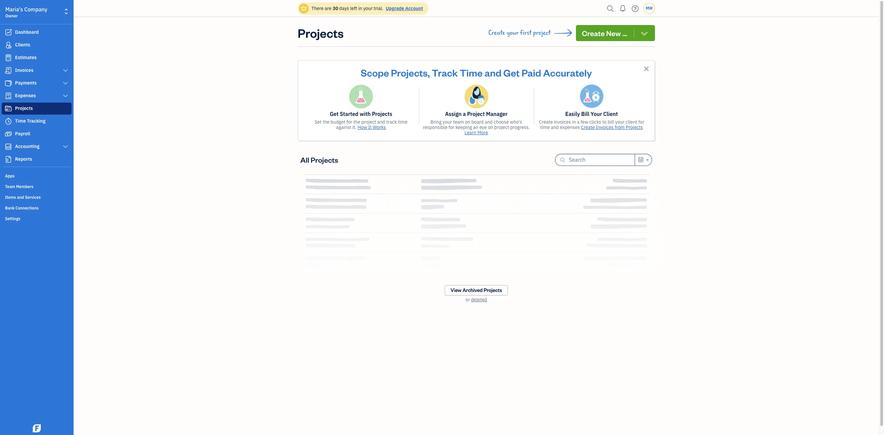 Task type: vqa. For each thing, say whether or not it's contained in the screenshot.
Deposits to the left
no



Task type: describe. For each thing, give the bounding box(es) containing it.
…
[[623, 28, 627, 38]]

payments
[[15, 80, 37, 86]]

your left trial.
[[363, 5, 373, 11]]

and inside create invoices in a few clicks to bill your client for time and expenses
[[551, 124, 559, 131]]

responsible
[[423, 124, 448, 131]]

2 horizontal spatial project
[[533, 29, 551, 37]]

project
[[467, 111, 485, 117]]

0 horizontal spatial on
[[465, 119, 470, 125]]

1 vertical spatial get
[[330, 111, 339, 117]]

money image
[[4, 131, 12, 138]]

estimate image
[[4, 55, 12, 61]]

apps
[[5, 174, 15, 179]]

create for create new …
[[582, 28, 605, 38]]

clicks
[[590, 119, 601, 125]]

Search text field
[[569, 155, 635, 165]]

estimates link
[[2, 52, 72, 64]]

bill
[[582, 111, 590, 117]]

create for create invoices from projects
[[581, 124, 595, 131]]

create for create your first project
[[489, 29, 505, 37]]

maria's company owner
[[5, 6, 47, 18]]

create your first project
[[489, 29, 551, 37]]

learn
[[465, 130, 477, 136]]

items and services
[[5, 195, 41, 200]]

time inside create invoices in a few clicks to bill your client for time and expenses
[[541, 124, 550, 131]]

company
[[24, 6, 47, 13]]

deleted
[[471, 297, 487, 303]]

chevron large down image for accounting
[[62, 144, 69, 150]]

projects down there
[[298, 25, 344, 41]]

timer image
[[4, 118, 12, 125]]

paid
[[522, 66, 541, 79]]

projects inside main element
[[15, 105, 33, 111]]

crown image
[[301, 5, 308, 12]]

members
[[16, 184, 33, 189]]

time tracking link
[[2, 115, 72, 127]]

projects inside view archived projects or deleted
[[484, 287, 502, 294]]

services
[[25, 195, 41, 200]]

are
[[325, 5, 332, 11]]

client
[[626, 119, 638, 125]]

more
[[478, 130, 488, 136]]

to
[[603, 119, 607, 125]]

search image
[[605, 4, 616, 14]]

assign
[[445, 111, 462, 117]]

accounting link
[[2, 141, 72, 153]]

there
[[312, 5, 324, 11]]

scope projects, track time and get paid accurately
[[361, 66, 592, 79]]

client
[[604, 111, 618, 117]]

maria's
[[5, 6, 23, 13]]

payment image
[[4, 80, 12, 87]]

and inside assign a project manager bring your team on board and choose who's responsible for keeping an eye on project progress. learn more
[[485, 119, 493, 125]]

expenses link
[[2, 90, 72, 102]]

caretdown image
[[646, 156, 649, 164]]

view archived projects or deleted
[[451, 287, 502, 303]]

and inside items and services link
[[17, 195, 24, 200]]

who's
[[510, 119, 522, 125]]

account
[[405, 5, 423, 11]]

projects right the from
[[626, 124, 643, 131]]

easily bill your client
[[566, 111, 618, 117]]

upgrade
[[386, 5, 404, 11]]

invoices link
[[2, 65, 72, 77]]

30
[[333, 5, 338, 11]]

scope
[[361, 66, 389, 79]]

notifications image
[[618, 2, 628, 15]]

payroll link
[[2, 128, 72, 140]]

your inside assign a project manager bring your team on board and choose who's responsible for keeping an eye on project progress. learn more
[[443, 119, 452, 125]]

assign a project manager image
[[465, 85, 488, 109]]

assign a project manager bring your team on board and choose who's responsible for keeping an eye on project progress. learn more
[[423, 111, 530, 136]]

create new …
[[582, 28, 627, 38]]

invoices
[[554, 119, 571, 125]]

chevrondown image
[[640, 28, 649, 38]]

settings
[[5, 217, 20, 222]]

invoices inside 'link'
[[15, 67, 33, 73]]

1 horizontal spatial on
[[488, 124, 493, 131]]

from
[[615, 124, 625, 131]]

it
[[368, 124, 372, 131]]

1 the from the left
[[323, 119, 330, 125]]

calendar image
[[638, 156, 644, 164]]

expenses
[[560, 124, 580, 131]]

keeping
[[456, 124, 472, 131]]

project inside set the budget for the project and track time against it.
[[362, 119, 376, 125]]

tracking
[[27, 118, 46, 124]]

items
[[5, 195, 16, 200]]

progress.
[[510, 124, 530, 131]]

a inside assign a project manager bring your team on board and choose who's responsible for keeping an eye on project progress. learn more
[[463, 111, 466, 117]]

manager
[[486, 111, 508, 117]]

and up "assign a project manager" image
[[485, 66, 502, 79]]

few
[[581, 119, 589, 125]]

your inside create invoices in a few clicks to bill your client for time and expenses
[[615, 119, 625, 125]]

create invoices from projects
[[581, 124, 643, 131]]

projects link
[[2, 103, 72, 115]]

against
[[336, 124, 351, 131]]

main element
[[0, 0, 90, 436]]

report image
[[4, 156, 12, 163]]

easily bill your client image
[[580, 85, 604, 108]]

time inside set the budget for the project and track time against it.
[[398, 119, 408, 125]]

view archived projects link
[[445, 285, 508, 296]]

create new … button
[[576, 25, 655, 41]]

deleted link
[[471, 297, 487, 303]]

2 the from the left
[[354, 119, 360, 125]]

team
[[5, 184, 15, 189]]

view
[[451, 287, 462, 294]]

reports
[[15, 156, 32, 162]]

eye
[[480, 124, 487, 131]]

connections
[[15, 206, 39, 211]]

project image
[[4, 105, 12, 112]]

payments link
[[2, 77, 72, 89]]



Task type: locate. For each thing, give the bounding box(es) containing it.
how it works
[[358, 124, 386, 131]]

your
[[363, 5, 373, 11], [507, 29, 519, 37], [443, 119, 452, 125], [615, 119, 625, 125]]

0 horizontal spatial for
[[347, 119, 352, 125]]

freshbooks image
[[31, 425, 42, 433]]

create down bill
[[581, 124, 595, 131]]

project inside assign a project manager bring your team on board and choose who's responsible for keeping an eye on project progress. learn more
[[495, 124, 509, 131]]

in down the easily at the top right of page
[[572, 119, 576, 125]]

archived
[[463, 287, 483, 294]]

mw button
[[644, 3, 655, 14]]

1 vertical spatial chevron large down image
[[62, 93, 69, 99]]

time up "assign a project manager" image
[[460, 66, 483, 79]]

time left invoices
[[541, 124, 550, 131]]

a up 'team' on the right top of page
[[463, 111, 466, 117]]

expense image
[[4, 93, 12, 99]]

and left track
[[377, 119, 385, 125]]

create left invoices
[[539, 119, 553, 125]]

for right client
[[639, 119, 645, 125]]

all
[[301, 155, 309, 165]]

1 horizontal spatial project
[[495, 124, 509, 131]]

chevron large down image down payroll link on the top left
[[62, 144, 69, 150]]

for left keeping
[[449, 124, 455, 131]]

1 horizontal spatial get
[[504, 66, 520, 79]]

for inside set the budget for the project and track time against it.
[[347, 119, 352, 125]]

new
[[606, 28, 621, 38]]

1 horizontal spatial time
[[541, 124, 550, 131]]

in right the left
[[358, 5, 362, 11]]

chevron large down image down chevron large down icon at the left top of the page
[[62, 93, 69, 99]]

time right track
[[398, 119, 408, 125]]

projects right all
[[311, 155, 338, 165]]

1 horizontal spatial in
[[572, 119, 576, 125]]

1 horizontal spatial invoices
[[596, 124, 614, 131]]

on right eye
[[488, 124, 493, 131]]

an
[[473, 124, 479, 131]]

there are 30 days left in your trial. upgrade account
[[312, 5, 423, 11]]

and inside set the budget for the project and track time against it.
[[377, 119, 385, 125]]

started
[[340, 111, 359, 117]]

your left first
[[507, 29, 519, 37]]

dashboard link
[[2, 26, 72, 38]]

0 vertical spatial get
[[504, 66, 520, 79]]

project right first
[[533, 29, 551, 37]]

create left first
[[489, 29, 505, 37]]

close image
[[643, 65, 651, 73]]

0 horizontal spatial the
[[323, 119, 330, 125]]

chevron large down image for invoices
[[62, 68, 69, 73]]

your down assign on the top right of page
[[443, 119, 452, 125]]

1 vertical spatial a
[[577, 119, 580, 125]]

chart image
[[4, 144, 12, 150]]

create invoices in a few clicks to bill your client for time and expenses
[[539, 119, 645, 131]]

3 chevron large down image from the top
[[62, 144, 69, 150]]

0 vertical spatial in
[[358, 5, 362, 11]]

0 vertical spatial chevron large down image
[[62, 68, 69, 73]]

0 vertical spatial a
[[463, 111, 466, 117]]

on
[[465, 119, 470, 125], [488, 124, 493, 131]]

1 vertical spatial in
[[572, 119, 576, 125]]

go to help image
[[630, 4, 641, 14]]

chevron large down image inside invoices 'link'
[[62, 68, 69, 73]]

chevron large down image
[[62, 68, 69, 73], [62, 93, 69, 99], [62, 144, 69, 150]]

set the budget for the project and track time against it.
[[315, 119, 408, 131]]

project down with
[[362, 119, 376, 125]]

client image
[[4, 42, 12, 49]]

get up budget at the left top of the page
[[330, 111, 339, 117]]

the down get started with projects
[[354, 119, 360, 125]]

all projects
[[301, 155, 338, 165]]

1 vertical spatial invoices
[[596, 124, 614, 131]]

left
[[350, 5, 357, 11]]

1 horizontal spatial for
[[449, 124, 455, 131]]

0 horizontal spatial a
[[463, 111, 466, 117]]

your right bill
[[615, 119, 625, 125]]

0 horizontal spatial time
[[15, 118, 26, 124]]

0 horizontal spatial invoices
[[15, 67, 33, 73]]

owner
[[5, 13, 18, 18]]

team
[[453, 119, 464, 125]]

0 horizontal spatial get
[[330, 111, 339, 117]]

the
[[323, 119, 330, 125], [354, 119, 360, 125]]

projects,
[[391, 66, 430, 79]]

how
[[358, 124, 367, 131]]

1 horizontal spatial time
[[460, 66, 483, 79]]

for
[[347, 119, 352, 125], [639, 119, 645, 125], [449, 124, 455, 131]]

mw
[[646, 6, 653, 11]]

and right board
[[485, 119, 493, 125]]

time
[[460, 66, 483, 79], [15, 118, 26, 124]]

apps link
[[2, 171, 72, 181]]

bill
[[608, 119, 614, 125]]

accurately
[[543, 66, 592, 79]]

create for create invoices in a few clicks to bill your client for time and expenses
[[539, 119, 553, 125]]

0 horizontal spatial time
[[398, 119, 408, 125]]

2 horizontal spatial for
[[639, 119, 645, 125]]

invoice image
[[4, 67, 12, 74]]

team members
[[5, 184, 33, 189]]

project down manager
[[495, 124, 509, 131]]

settings link
[[2, 214, 72, 224]]

get started with projects image
[[349, 85, 373, 109]]

track
[[386, 119, 397, 125]]

bring
[[431, 119, 442, 125]]

invoices
[[15, 67, 33, 73], [596, 124, 614, 131]]

easily
[[566, 111, 580, 117]]

accounting
[[15, 144, 39, 150]]

in inside create invoices in a few clicks to bill your client for time and expenses
[[572, 119, 576, 125]]

expenses
[[15, 93, 36, 99]]

works
[[373, 124, 386, 131]]

time right timer image
[[15, 118, 26, 124]]

project
[[533, 29, 551, 37], [362, 119, 376, 125], [495, 124, 509, 131]]

1 chevron large down image from the top
[[62, 68, 69, 73]]

create left new
[[582, 28, 605, 38]]

items and services link
[[2, 192, 72, 202]]

for inside create invoices in a few clicks to bill your client for time and expenses
[[639, 119, 645, 125]]

budget
[[331, 119, 345, 125]]

team members link
[[2, 182, 72, 192]]

create inside create new … "dropdown button"
[[582, 28, 605, 38]]

get left paid
[[504, 66, 520, 79]]

set
[[315, 119, 322, 125]]

2 chevron large down image from the top
[[62, 93, 69, 99]]

bank connections
[[5, 206, 39, 211]]

and
[[485, 66, 502, 79], [377, 119, 385, 125], [485, 119, 493, 125], [551, 124, 559, 131], [17, 195, 24, 200]]

0 horizontal spatial in
[[358, 5, 362, 11]]

projects down expenses
[[15, 105, 33, 111]]

payroll
[[15, 131, 30, 137]]

2 vertical spatial chevron large down image
[[62, 144, 69, 150]]

a left few
[[577, 119, 580, 125]]

it.
[[353, 124, 357, 131]]

1 vertical spatial time
[[15, 118, 26, 124]]

chevron large down image up chevron large down icon at the left top of the page
[[62, 68, 69, 73]]

clients link
[[2, 39, 72, 51]]

for inside assign a project manager bring your team on board and choose who's responsible for keeping an eye on project progress. learn more
[[449, 124, 455, 131]]

1 horizontal spatial the
[[354, 119, 360, 125]]

get started with projects
[[330, 111, 392, 117]]

0 horizontal spatial project
[[362, 119, 376, 125]]

the right the 'set'
[[323, 119, 330, 125]]

time inside main element
[[15, 118, 26, 124]]

clients
[[15, 42, 30, 48]]

projects up track
[[372, 111, 392, 117]]

dashboard image
[[4, 29, 12, 36]]

days
[[339, 5, 349, 11]]

upgrade account link
[[385, 5, 423, 11]]

track
[[432, 66, 458, 79]]

and right items
[[17, 195, 24, 200]]

create inside create invoices in a few clicks to bill your client for time and expenses
[[539, 119, 553, 125]]

0 vertical spatial invoices
[[15, 67, 33, 73]]

your
[[591, 111, 602, 117]]

time
[[398, 119, 408, 125], [541, 124, 550, 131]]

in
[[358, 5, 362, 11], [572, 119, 576, 125]]

a inside create invoices in a few clicks to bill your client for time and expenses
[[577, 119, 580, 125]]

trial.
[[374, 5, 383, 11]]

estimates
[[15, 55, 37, 61]]

0 vertical spatial time
[[460, 66, 483, 79]]

create
[[582, 28, 605, 38], [489, 29, 505, 37], [539, 119, 553, 125], [581, 124, 595, 131]]

with
[[360, 111, 371, 117]]

bank
[[5, 206, 15, 211]]

chevron large down image
[[62, 81, 69, 86]]

reports link
[[2, 154, 72, 166]]

dashboard
[[15, 29, 39, 35]]

projects up "deleted"
[[484, 287, 502, 294]]

time tracking
[[15, 118, 46, 124]]

on right 'team' on the right top of page
[[465, 119, 470, 125]]

1 horizontal spatial a
[[577, 119, 580, 125]]

chevron large down image for expenses
[[62, 93, 69, 99]]

and left expenses
[[551, 124, 559, 131]]

for left the it. on the top left of page
[[347, 119, 352, 125]]



